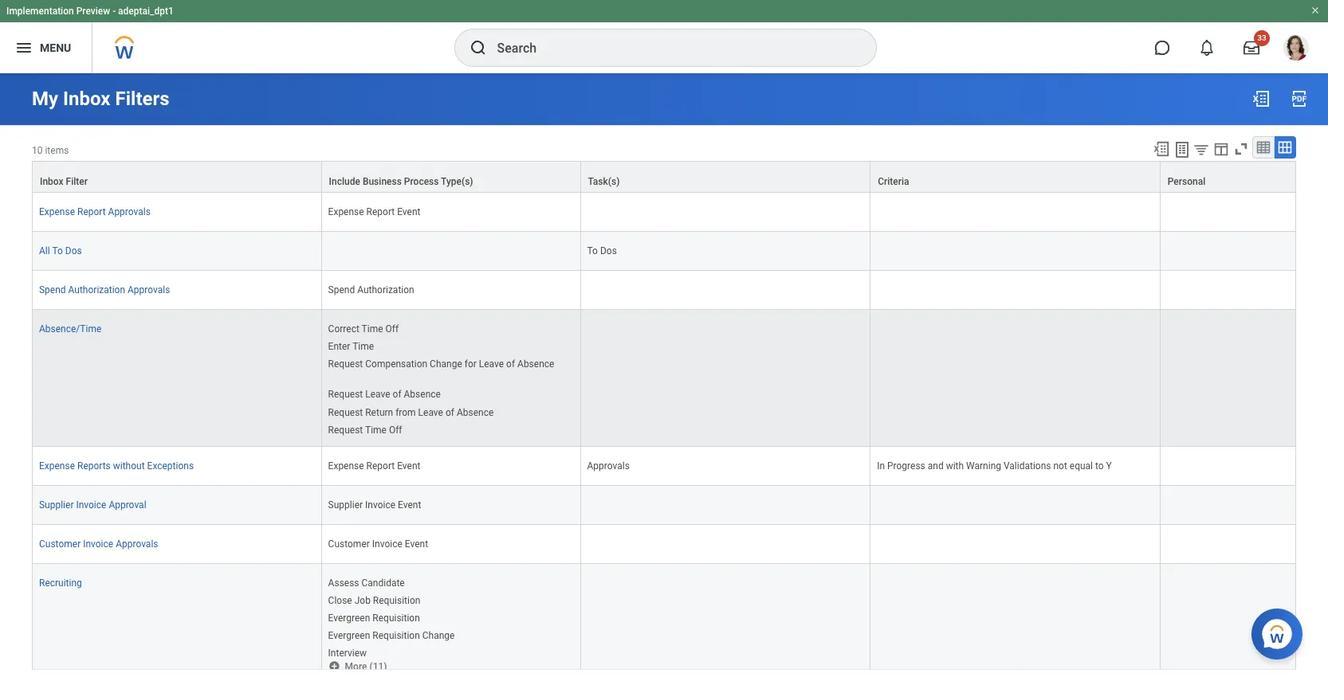 Task type: vqa. For each thing, say whether or not it's contained in the screenshot.


Task type: describe. For each thing, give the bounding box(es) containing it.
time for request
[[365, 425, 387, 436]]

interview
[[328, 648, 367, 659]]

notifications large image
[[1199, 40, 1215, 56]]

my inbox filters main content
[[0, 73, 1328, 686]]

close
[[328, 595, 352, 606]]

supplier invoice event element
[[328, 496, 421, 511]]

export to worksheets image
[[1173, 140, 1192, 159]]

1 horizontal spatial leave
[[418, 407, 443, 418]]

evergreen inside close job requisition evergreen requisition
[[328, 613, 370, 624]]

row containing inbox filter
[[32, 161, 1296, 193]]

request for request time off
[[328, 425, 363, 436]]

request return from leave of absence element
[[328, 404, 494, 418]]

10
[[32, 145, 43, 156]]

request for request leave of absence
[[328, 389, 363, 401]]

evergreen requisition change element
[[328, 627, 455, 642]]

all to dos
[[39, 246, 82, 257]]

recruiting link
[[39, 575, 82, 589]]

inbox filter
[[40, 176, 88, 187]]

row containing recruiting
[[32, 564, 1296, 684]]

enter time element
[[328, 338, 374, 353]]

spend authorization
[[328, 285, 414, 296]]

business
[[363, 176, 402, 187]]

not
[[1053, 461, 1067, 472]]

request for request return from leave of absence
[[328, 407, 363, 418]]

change for requisition
[[422, 631, 455, 642]]

correct time off element
[[328, 321, 399, 335]]

task(s)
[[588, 176, 620, 187]]

2 vertical spatial absence
[[457, 407, 494, 418]]

report for expense report approvals
[[366, 207, 395, 218]]

supplier invoice event
[[328, 500, 421, 511]]

event for expense reports without exceptions
[[397, 461, 420, 472]]

expense reports without exceptions link
[[39, 457, 194, 472]]

absence/time link
[[39, 321, 101, 335]]

2 evergreen from the top
[[328, 631, 370, 642]]

row containing expense report approvals
[[32, 193, 1296, 232]]

customer for customer invoice event
[[328, 539, 370, 550]]

authorization for spend authorization approvals
[[68, 285, 125, 296]]

assess
[[328, 578, 359, 589]]

adeptai_dpt1
[[118, 6, 174, 17]]

more (11)
[[345, 662, 387, 673]]

include business process type(s)
[[329, 176, 473, 187]]

authorization for spend authorization
[[357, 285, 414, 296]]

approvals for customer invoice approvals
[[116, 539, 158, 550]]

event for expense report approvals
[[397, 207, 420, 218]]

expense report approvals link
[[39, 203, 151, 218]]

33
[[1257, 33, 1266, 42]]

menu button
[[0, 22, 92, 73]]

include business process type(s) button
[[322, 162, 580, 192]]

expense reports without exceptions
[[39, 461, 194, 472]]

request return from leave of absence
[[328, 407, 494, 418]]

table image
[[1256, 140, 1271, 155]]

search image
[[468, 38, 487, 57]]

more
[[345, 662, 367, 673]]

invoice for customer invoice approvals
[[83, 539, 113, 550]]

to dos
[[587, 246, 617, 257]]

without
[[113, 461, 145, 472]]

time for enter
[[352, 341, 374, 353]]

1 dos from the left
[[65, 246, 82, 257]]

filter
[[66, 176, 88, 187]]

2 to from the left
[[587, 246, 598, 257]]

evergreen requisition change
[[328, 631, 455, 642]]

compensation
[[365, 359, 427, 370]]

include
[[329, 176, 360, 187]]

menu banner
[[0, 0, 1328, 73]]

approval
[[109, 500, 146, 511]]

implementation preview -   adeptai_dpt1
[[6, 6, 174, 17]]

exceptions
[[147, 461, 194, 472]]

1 requisition from the top
[[373, 595, 420, 606]]

equal
[[1070, 461, 1093, 472]]

row containing absence/time
[[32, 310, 1296, 447]]

menu
[[40, 41, 71, 54]]

interview element
[[328, 645, 367, 659]]

more (11) button
[[328, 660, 389, 674]]

inbox large image
[[1244, 40, 1260, 56]]

10 items
[[32, 145, 69, 156]]

my
[[32, 88, 58, 110]]

candidate
[[362, 578, 405, 589]]

customer invoice approvals
[[39, 539, 158, 550]]

report down filter at the top of page
[[77, 207, 106, 218]]

0 vertical spatial absence
[[517, 359, 554, 370]]

in progress and with warning validations not equal to y
[[877, 461, 1112, 472]]

inbox filter button
[[33, 162, 321, 192]]

event down supplier invoice event
[[405, 539, 428, 550]]

recruiting
[[39, 578, 82, 589]]

correct
[[328, 324, 359, 335]]

close job requisition evergreen requisition
[[328, 595, 420, 624]]

reports
[[77, 461, 111, 472]]

invoice for customer invoice event
[[372, 539, 402, 550]]

-
[[113, 6, 116, 17]]

correct time off
[[328, 324, 399, 335]]

expense report approvals
[[39, 207, 151, 218]]

event for supplier invoice approval
[[398, 500, 421, 511]]

assess candidate element
[[328, 575, 405, 589]]

spend authorization approvals
[[39, 285, 170, 296]]

2 horizontal spatial of
[[506, 359, 515, 370]]

spend authorization approvals link
[[39, 282, 170, 296]]

1 vertical spatial absence
[[404, 389, 441, 401]]

supplier invoice approval
[[39, 500, 146, 511]]

0 vertical spatial inbox
[[63, 88, 110, 110]]

1 horizontal spatial of
[[446, 407, 454, 418]]

y
[[1106, 461, 1112, 472]]

all
[[39, 246, 50, 257]]

filters
[[115, 88, 169, 110]]

justify image
[[14, 38, 33, 57]]

supplier for supplier invoice approval
[[39, 500, 74, 511]]

row containing all to dos
[[32, 232, 1296, 271]]

absence/time
[[39, 324, 101, 335]]

assess candidate
[[328, 578, 405, 589]]

preview
[[76, 6, 110, 17]]

request compensation change for leave of absence element
[[328, 356, 554, 370]]

Search Workday  search field
[[497, 30, 843, 65]]



Task type: locate. For each thing, give the bounding box(es) containing it.
inbox left filter at the top of page
[[40, 176, 63, 187]]

spend
[[39, 285, 66, 296], [328, 285, 355, 296]]

close environment banner image
[[1311, 6, 1320, 15]]

expense report event element down business
[[328, 203, 420, 218]]

1 vertical spatial requisition
[[373, 613, 420, 624]]

event up customer invoice event element
[[398, 500, 421, 511]]

customer up the recruiting link
[[39, 539, 81, 550]]

authorization up correct time off element
[[357, 285, 414, 296]]

2 dos from the left
[[600, 246, 617, 257]]

0 vertical spatial expense report event element
[[328, 203, 420, 218]]

1 vertical spatial export to excel image
[[1153, 140, 1170, 158]]

request for request compensation change for leave of absence
[[328, 359, 363, 370]]

export to excel image
[[1252, 89, 1271, 108], [1153, 140, 1170, 158]]

absence up request return from leave of absence element
[[404, 389, 441, 401]]

expense report event element for expense report approvals
[[328, 203, 420, 218]]

supplier up customer invoice approvals link
[[39, 500, 74, 511]]

items selected list containing assess candidate
[[328, 575, 480, 660]]

1 vertical spatial inbox
[[40, 176, 63, 187]]

export to excel image for my inbox filters
[[1252, 89, 1271, 108]]

expense report event down request time off
[[328, 461, 420, 472]]

to
[[1095, 461, 1104, 472]]

row containing customer invoice approvals
[[32, 525, 1296, 564]]

click to view/edit grid preferences image
[[1212, 140, 1230, 158]]

expense
[[39, 207, 75, 218], [328, 207, 364, 218], [39, 461, 75, 472], [328, 461, 364, 472]]

report up supplier invoice event element
[[366, 461, 395, 472]]

0 vertical spatial export to excel image
[[1252, 89, 1271, 108]]

cell
[[581, 193, 871, 232], [871, 193, 1160, 232], [1160, 193, 1296, 232], [322, 232, 581, 271], [871, 232, 1160, 271], [1160, 232, 1296, 271], [581, 271, 871, 310], [871, 271, 1160, 310], [1160, 271, 1296, 310], [581, 310, 871, 447], [871, 310, 1160, 447], [1160, 310, 1296, 447], [1160, 447, 1296, 486], [581, 486, 871, 525], [871, 486, 1160, 525], [1160, 486, 1296, 525], [581, 525, 871, 564], [871, 525, 1160, 564], [1160, 525, 1296, 564], [581, 564, 871, 684], [871, 564, 1160, 684], [1160, 564, 1296, 684]]

evergreen requisition element
[[328, 610, 420, 624]]

toolbar
[[1146, 136, 1296, 161]]

2 supplier from the left
[[328, 500, 363, 511]]

0 vertical spatial requisition
[[373, 595, 420, 606]]

process
[[404, 176, 439, 187]]

time inside 'element'
[[352, 341, 374, 353]]

personal button
[[1160, 162, 1295, 192]]

report
[[77, 207, 106, 218], [366, 207, 395, 218], [366, 461, 395, 472]]

job
[[354, 595, 371, 606]]

requisition
[[373, 595, 420, 606], [373, 613, 420, 624], [373, 631, 420, 642]]

invoice for supplier invoice event
[[365, 500, 395, 511]]

2 row from the top
[[32, 193, 1296, 232]]

spend for spend authorization approvals
[[39, 285, 66, 296]]

of up from
[[393, 389, 401, 401]]

report down business
[[366, 207, 395, 218]]

2 vertical spatial requisition
[[373, 631, 420, 642]]

evergreen down close
[[328, 613, 370, 624]]

0 vertical spatial time
[[362, 324, 383, 335]]

expense left reports on the bottom left
[[39, 461, 75, 472]]

leave up return
[[365, 389, 390, 401]]

1 vertical spatial of
[[393, 389, 401, 401]]

expense down 'include'
[[328, 207, 364, 218]]

spend down all
[[39, 285, 66, 296]]

off
[[385, 324, 399, 335], [389, 425, 402, 436]]

9 row from the top
[[32, 564, 1296, 684]]

0 horizontal spatial of
[[393, 389, 401, 401]]

1 supplier from the left
[[39, 500, 74, 511]]

change
[[430, 359, 462, 370], [422, 631, 455, 642]]

2 horizontal spatial absence
[[517, 359, 554, 370]]

approvals for spend authorization approvals
[[128, 285, 170, 296]]

type(s)
[[441, 176, 473, 187]]

0 horizontal spatial supplier
[[39, 500, 74, 511]]

0 horizontal spatial authorization
[[68, 285, 125, 296]]

to dos element
[[587, 242, 617, 257]]

enter
[[328, 341, 350, 353]]

inbox
[[63, 88, 110, 110], [40, 176, 63, 187]]

0 vertical spatial expense report event
[[328, 207, 420, 218]]

all to dos link
[[39, 242, 82, 257]]

items selected list containing correct time off
[[328, 321, 574, 437]]

0 vertical spatial of
[[506, 359, 515, 370]]

off for request time off
[[389, 425, 402, 436]]

dos right all
[[65, 246, 82, 257]]

leave
[[479, 359, 504, 370], [365, 389, 390, 401], [418, 407, 443, 418]]

change inside request compensation change for leave of absence element
[[430, 359, 462, 370]]

time down correct time off in the left of the page
[[352, 341, 374, 353]]

change for compensation
[[430, 359, 462, 370]]

approvals inside 'link'
[[128, 285, 170, 296]]

0 horizontal spatial dos
[[65, 246, 82, 257]]

0 vertical spatial off
[[385, 324, 399, 335]]

absence down for
[[457, 407, 494, 418]]

customer up assess
[[328, 539, 370, 550]]

customer invoice event
[[328, 539, 428, 550]]

invoice inside 'supplier invoice approval' link
[[76, 500, 106, 511]]

2 spend from the left
[[328, 285, 355, 296]]

approvals
[[108, 207, 151, 218], [128, 285, 170, 296], [587, 461, 630, 472], [116, 539, 158, 550]]

event
[[397, 207, 420, 218], [397, 461, 420, 472], [398, 500, 421, 511], [405, 539, 428, 550]]

inbox inside popup button
[[40, 176, 63, 187]]

criteria
[[878, 176, 909, 187]]

0 horizontal spatial absence
[[404, 389, 441, 401]]

expand table image
[[1277, 140, 1293, 155]]

to right all
[[52, 246, 63, 257]]

4 request from the top
[[328, 425, 363, 436]]

spend authorization element
[[328, 282, 414, 296]]

1 horizontal spatial spend
[[328, 285, 355, 296]]

1 vertical spatial leave
[[365, 389, 390, 401]]

0 vertical spatial leave
[[479, 359, 504, 370]]

spend up correct
[[328, 285, 355, 296]]

select to filter grid data image
[[1193, 141, 1210, 158]]

1 horizontal spatial export to excel image
[[1252, 89, 1271, 108]]

0 horizontal spatial leave
[[365, 389, 390, 401]]

3 requisition from the top
[[373, 631, 420, 642]]

(11)
[[369, 662, 387, 673]]

requisition down candidate
[[373, 595, 420, 606]]

report for expense reports without exceptions
[[366, 461, 395, 472]]

change inside evergreen requisition change element
[[422, 631, 455, 642]]

toolbar inside my inbox filters main content
[[1146, 136, 1296, 161]]

my inbox filters
[[32, 88, 169, 110]]

5 row from the top
[[32, 310, 1296, 447]]

approvals for expense report approvals
[[108, 207, 151, 218]]

task(s) button
[[581, 162, 870, 192]]

dos down 'task(s)'
[[600, 246, 617, 257]]

invoice
[[76, 500, 106, 511], [365, 500, 395, 511], [83, 539, 113, 550], [372, 539, 402, 550]]

export to excel image left 'export to worksheets' image
[[1153, 140, 1170, 158]]

1 customer from the left
[[39, 539, 81, 550]]

criteria button
[[871, 162, 1160, 192]]

invoice inside supplier invoice event element
[[365, 500, 395, 511]]

customer invoice event element
[[328, 535, 428, 550]]

0 horizontal spatial export to excel image
[[1153, 140, 1170, 158]]

2 horizontal spatial leave
[[479, 359, 504, 370]]

1 to from the left
[[52, 246, 63, 257]]

7 row from the top
[[32, 486, 1296, 525]]

1 vertical spatial time
[[352, 341, 374, 353]]

profile logan mcneil image
[[1283, 35, 1309, 64]]

off for correct time off
[[385, 324, 399, 335]]

expense report event element for expense reports without exceptions
[[328, 457, 420, 472]]

0 horizontal spatial spend
[[39, 285, 66, 296]]

1 vertical spatial evergreen
[[328, 631, 370, 642]]

8 row from the top
[[32, 525, 1296, 564]]

1 vertical spatial expense report event element
[[328, 457, 420, 472]]

items
[[45, 145, 69, 156]]

2 vertical spatial time
[[365, 425, 387, 436]]

time
[[362, 324, 383, 335], [352, 341, 374, 353], [365, 425, 387, 436]]

request time off
[[328, 425, 402, 436]]

1 vertical spatial items selected list
[[328, 575, 480, 660]]

request leave of absence element
[[328, 386, 441, 401]]

of
[[506, 359, 515, 370], [393, 389, 401, 401], [446, 407, 454, 418]]

expense down request time off
[[328, 461, 364, 472]]

customer invoice approvals link
[[39, 535, 158, 550]]

customer for customer invoice approvals
[[39, 539, 81, 550]]

2 customer from the left
[[328, 539, 370, 550]]

implementation
[[6, 6, 74, 17]]

0 horizontal spatial to
[[52, 246, 63, 257]]

row containing spend authorization approvals
[[32, 271, 1296, 310]]

export to excel image left the view printable version (pdf) icon
[[1252, 89, 1271, 108]]

1 authorization from the left
[[68, 285, 125, 296]]

1 spend from the left
[[39, 285, 66, 296]]

1 vertical spatial off
[[389, 425, 402, 436]]

1 horizontal spatial supplier
[[328, 500, 363, 511]]

in
[[877, 461, 885, 472]]

authorization up "absence/time" link
[[68, 285, 125, 296]]

evergreen up interview element
[[328, 631, 370, 642]]

requisition down evergreen requisition element
[[373, 631, 420, 642]]

time for correct
[[362, 324, 383, 335]]

supplier invoice approval link
[[39, 496, 146, 511]]

invoice for supplier invoice approval
[[76, 500, 106, 511]]

1 vertical spatial expense report event
[[328, 461, 420, 472]]

absence right for
[[517, 359, 554, 370]]

view printable version (pdf) image
[[1290, 89, 1309, 108]]

invoice up customer invoice event element
[[365, 500, 395, 511]]

request time off element
[[328, 421, 402, 436]]

spend inside 'link'
[[39, 285, 66, 296]]

expense report event for expense reports without exceptions
[[328, 461, 420, 472]]

spend for spend authorization
[[328, 285, 355, 296]]

off up compensation at the bottom left of the page
[[385, 324, 399, 335]]

2 expense report event element from the top
[[328, 457, 420, 472]]

1 horizontal spatial authorization
[[357, 285, 414, 296]]

evergreen
[[328, 613, 370, 624], [328, 631, 370, 642]]

expense down inbox filter
[[39, 207, 75, 218]]

fullscreen image
[[1232, 140, 1250, 158]]

authorization inside 'link'
[[68, 285, 125, 296]]

supplier for supplier invoice event
[[328, 500, 363, 511]]

4 row from the top
[[32, 271, 1296, 310]]

requisition up evergreen requisition change element
[[373, 613, 420, 624]]

33 button
[[1234, 30, 1270, 65]]

0 horizontal spatial customer
[[39, 539, 81, 550]]

invoice up candidate
[[372, 539, 402, 550]]

leave right from
[[418, 407, 443, 418]]

from
[[396, 407, 416, 418]]

personal
[[1168, 176, 1206, 187]]

1 vertical spatial change
[[422, 631, 455, 642]]

approvals element
[[587, 457, 630, 472]]

1 horizontal spatial to
[[587, 246, 598, 257]]

expense report event for expense report approvals
[[328, 207, 420, 218]]

event down include business process type(s)
[[397, 207, 420, 218]]

for
[[465, 359, 477, 370]]

6 row from the top
[[32, 447, 1296, 486]]

2 request from the top
[[328, 389, 363, 401]]

warning
[[966, 461, 1001, 472]]

validations
[[1004, 461, 1051, 472]]

leave right for
[[479, 359, 504, 370]]

request
[[328, 359, 363, 370], [328, 389, 363, 401], [328, 407, 363, 418], [328, 425, 363, 436]]

to down 'task(s)'
[[587, 246, 598, 257]]

0 vertical spatial evergreen
[[328, 613, 370, 624]]

event up supplier invoice event element
[[397, 461, 420, 472]]

invoice left approval
[[76, 500, 106, 511]]

0 vertical spatial change
[[430, 359, 462, 370]]

row containing supplier invoice approval
[[32, 486, 1296, 525]]

time down return
[[365, 425, 387, 436]]

1 row from the top
[[32, 161, 1296, 193]]

expense report event
[[328, 207, 420, 218], [328, 461, 420, 472]]

row
[[32, 161, 1296, 193], [32, 193, 1296, 232], [32, 232, 1296, 271], [32, 271, 1296, 310], [32, 310, 1296, 447], [32, 447, 1296, 486], [32, 486, 1296, 525], [32, 525, 1296, 564], [32, 564, 1296, 684]]

1 request from the top
[[328, 359, 363, 370]]

return
[[365, 407, 393, 418]]

1 evergreen from the top
[[328, 613, 370, 624]]

1 horizontal spatial dos
[[600, 246, 617, 257]]

2 expense report event from the top
[[328, 461, 420, 472]]

progress
[[887, 461, 925, 472]]

3 request from the top
[[328, 407, 363, 418]]

inbox right my
[[63, 88, 110, 110]]

request compensation change for leave of absence
[[328, 359, 554, 370]]

2 vertical spatial leave
[[418, 407, 443, 418]]

with
[[946, 461, 964, 472]]

of right for
[[506, 359, 515, 370]]

1 horizontal spatial customer
[[328, 539, 370, 550]]

2 authorization from the left
[[357, 285, 414, 296]]

items selected list
[[328, 321, 574, 437], [328, 575, 480, 660]]

1 expense report event from the top
[[328, 207, 420, 218]]

1 horizontal spatial absence
[[457, 407, 494, 418]]

2 vertical spatial of
[[446, 407, 454, 418]]

supplier
[[39, 500, 74, 511], [328, 500, 363, 511]]

expense report event down business
[[328, 207, 420, 218]]

close job requisition element
[[328, 592, 420, 606]]

0 vertical spatial items selected list
[[328, 321, 574, 437]]

off down from
[[389, 425, 402, 436]]

authorization
[[68, 285, 125, 296], [357, 285, 414, 296]]

row containing expense reports without exceptions
[[32, 447, 1296, 486]]

invoice inside customer invoice event element
[[372, 539, 402, 550]]

time up enter time 'element'
[[362, 324, 383, 335]]

invoice inside customer invoice approvals link
[[83, 539, 113, 550]]

export to excel image for 10 items
[[1153, 140, 1170, 158]]

of right from
[[446, 407, 454, 418]]

1 expense report event element from the top
[[328, 203, 420, 218]]

1 items selected list from the top
[[328, 321, 574, 437]]

2 items selected list from the top
[[328, 575, 480, 660]]

invoice down supplier invoice approval
[[83, 539, 113, 550]]

expense report event element
[[328, 203, 420, 218], [328, 457, 420, 472]]

2 requisition from the top
[[373, 613, 420, 624]]

and
[[928, 461, 944, 472]]

enter time
[[328, 341, 374, 353]]

expense report event element down request time off
[[328, 457, 420, 472]]

3 row from the top
[[32, 232, 1296, 271]]

request leave of absence
[[328, 389, 441, 401]]

supplier up customer invoice event element
[[328, 500, 363, 511]]

to
[[52, 246, 63, 257], [587, 246, 598, 257]]



